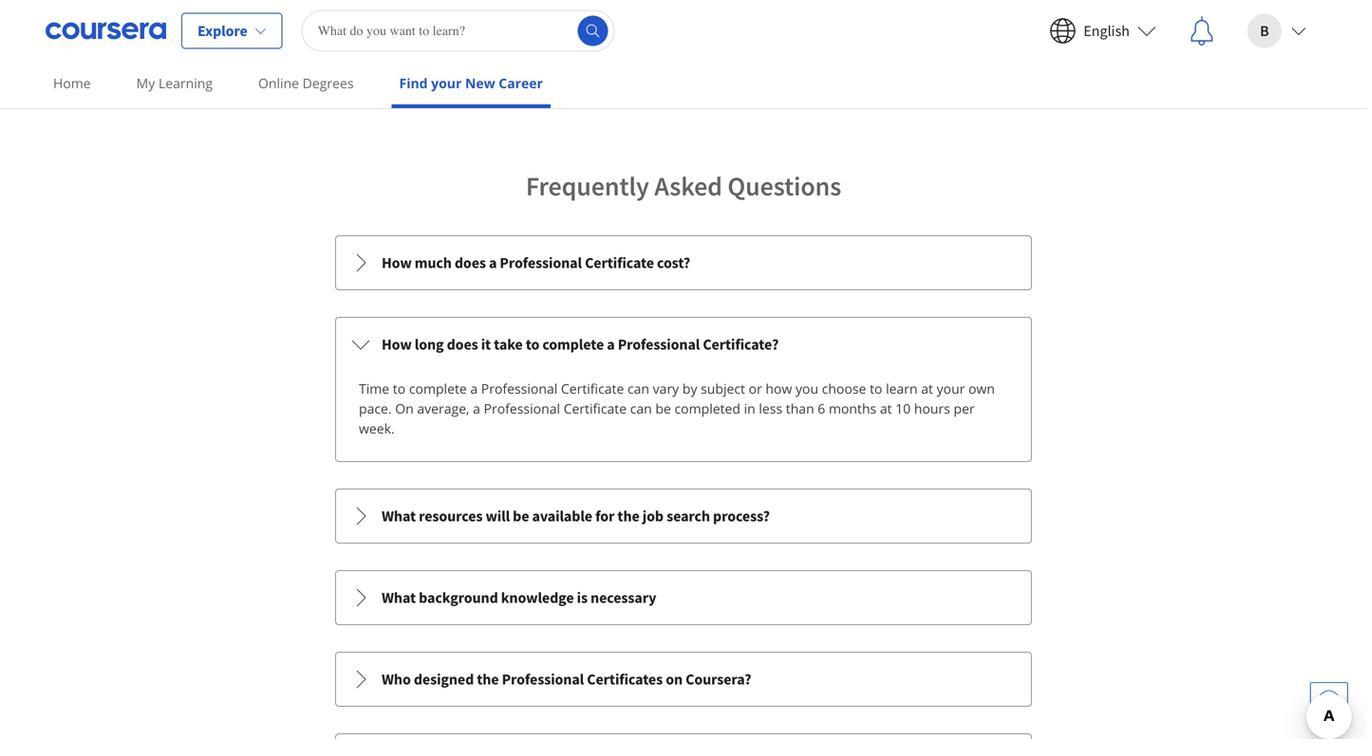 Task type: vqa. For each thing, say whether or not it's contained in the screenshot.
Explore
yes



Task type: locate. For each thing, give the bounding box(es) containing it.
to left learn
[[870, 380, 883, 398]]

a
[[489, 253, 497, 272], [607, 335, 615, 354], [471, 380, 478, 398], [473, 400, 481, 418]]

completed
[[675, 400, 741, 418]]

time to complete a professional certificate can vary by subject or how you choose to learn at your own pace. on average, a professional certificate can be completed in less than 6 months at 10 hours per week.
[[359, 380, 996, 438]]

certificates up "learning"
[[165, 15, 239, 34]]

10
[[896, 400, 911, 418]]

does for a
[[455, 253, 486, 272]]

certificate
[[585, 253, 654, 272], [561, 380, 624, 398], [564, 400, 627, 418]]

does left "it"
[[447, 335, 478, 354]]

your
[[431, 74, 462, 92], [937, 380, 966, 398]]

complete right take
[[543, 335, 604, 354]]

will
[[486, 507, 510, 526]]

1 horizontal spatial complete
[[543, 335, 604, 354]]

questions
[[728, 169, 842, 203]]

1 vertical spatial certificate
[[561, 380, 624, 398]]

1 horizontal spatial your
[[937, 380, 966, 398]]

what resources will be available for the job search process?
[[382, 507, 770, 526]]

1 horizontal spatial explore
[[198, 21, 248, 40]]

explore up my
[[114, 15, 162, 34]]

what background knowledge is necessary
[[382, 589, 657, 608]]

1 how from the top
[[382, 253, 412, 272]]

less
[[759, 400, 783, 418]]

does inside how much does a professional certificate cost? dropdown button
[[455, 253, 486, 272]]

explore up "learning"
[[198, 21, 248, 40]]

1 horizontal spatial certificates
[[587, 670, 663, 689]]

what
[[382, 507, 416, 526], [382, 589, 416, 608]]

the right the for
[[618, 507, 640, 526]]

2 what from the top
[[382, 589, 416, 608]]

vary
[[653, 380, 679, 398]]

career
[[499, 74, 543, 92]]

be
[[656, 400, 671, 418], [513, 507, 530, 526]]

certificate inside dropdown button
[[585, 253, 654, 272]]

can left vary at the left
[[628, 380, 650, 398]]

be right will on the bottom left of page
[[513, 507, 530, 526]]

your up per
[[937, 380, 966, 398]]

english
[[1084, 21, 1130, 40]]

certificates left on
[[587, 670, 663, 689]]

explore for explore certificates
[[114, 15, 162, 34]]

your inside time to complete a professional certificate can vary by subject or how you choose to learn at your own pace. on average, a professional certificate can be completed in less than 6 months at 10 hours per week.
[[937, 380, 966, 398]]

what background knowledge is necessary button
[[336, 572, 1032, 625]]

job
[[643, 507, 664, 526]]

0 vertical spatial certificate
[[585, 253, 654, 272]]

how left long
[[382, 335, 412, 354]]

0 horizontal spatial your
[[431, 74, 462, 92]]

to right take
[[526, 335, 540, 354]]

who designed the professional certificates on coursera?
[[382, 670, 752, 689]]

explore button
[[181, 13, 283, 49]]

to up on
[[393, 380, 406, 398]]

1 horizontal spatial be
[[656, 400, 671, 418]]

explore inside popup button
[[198, 21, 248, 40]]

professional
[[500, 253, 582, 272], [618, 335, 700, 354], [481, 380, 558, 398], [484, 400, 560, 418], [502, 670, 584, 689]]

to inside how long does it take to complete a professional certificate? dropdown button
[[526, 335, 540, 354]]

1 vertical spatial complete
[[409, 380, 467, 398]]

new
[[465, 74, 496, 92]]

0 vertical spatial certificates
[[165, 15, 239, 34]]

1 vertical spatial your
[[937, 380, 966, 398]]

1 vertical spatial does
[[447, 335, 478, 354]]

explore certificates link
[[114, 0, 1254, 36]]

certificates
[[165, 15, 239, 34], [587, 670, 663, 689]]

0 horizontal spatial be
[[513, 507, 530, 526]]

explore certificates
[[114, 15, 239, 34]]

at left 10
[[880, 400, 893, 418]]

0 horizontal spatial the
[[477, 670, 499, 689]]

0 vertical spatial can
[[628, 380, 650, 398]]

online degrees
[[258, 74, 354, 92]]

the right designed
[[477, 670, 499, 689]]

take
[[494, 335, 523, 354]]

own
[[969, 380, 996, 398]]

b
[[1261, 21, 1270, 40]]

what for what background knowledge is necessary
[[382, 589, 416, 608]]

be inside dropdown button
[[513, 507, 530, 526]]

how for how long does it take to complete a professional certificate?
[[382, 335, 412, 354]]

1 vertical spatial at
[[880, 400, 893, 418]]

does for it
[[447, 335, 478, 354]]

hours
[[915, 400, 951, 418]]

0 vertical spatial your
[[431, 74, 462, 92]]

how
[[382, 253, 412, 272], [382, 335, 412, 354]]

1 vertical spatial certificates
[[587, 670, 663, 689]]

who designed the professional certificates on coursera? button
[[336, 653, 1032, 707]]

1 vertical spatial how
[[382, 335, 412, 354]]

learn
[[886, 380, 918, 398]]

0 vertical spatial be
[[656, 400, 671, 418]]

0 vertical spatial does
[[455, 253, 486, 272]]

average,
[[417, 400, 470, 418]]

can
[[628, 380, 650, 398], [630, 400, 652, 418]]

None search field
[[302, 10, 615, 52]]

learning
[[159, 74, 213, 92]]

1 horizontal spatial the
[[618, 507, 640, 526]]

in
[[744, 400, 756, 418]]

certificates inside dropdown button
[[587, 670, 663, 689]]

1 vertical spatial be
[[513, 507, 530, 526]]

how long does it take to complete a professional certificate?
[[382, 335, 779, 354]]

1 horizontal spatial to
[[526, 335, 540, 354]]

is
[[577, 589, 588, 608]]

the
[[618, 507, 640, 526], [477, 670, 499, 689]]

0 horizontal spatial to
[[393, 380, 406, 398]]

how left much
[[382, 253, 412, 272]]

1 what from the top
[[382, 507, 416, 526]]

does right much
[[455, 253, 486, 272]]

search
[[667, 507, 710, 526]]

what left 'background'
[[382, 589, 416, 608]]

how much does a professional certificate cost? button
[[336, 236, 1032, 289]]

what left the resources
[[382, 507, 416, 526]]

what resources will be available for the job search process? button
[[336, 490, 1032, 543]]

knowledge
[[501, 589, 574, 608]]

2 vertical spatial certificate
[[564, 400, 627, 418]]

be down vary at the left
[[656, 400, 671, 418]]

complete up average,
[[409, 380, 467, 398]]

certificate for can
[[561, 380, 624, 398]]

complete inside how long does it take to complete a professional certificate? dropdown button
[[543, 335, 604, 354]]

0 vertical spatial what
[[382, 507, 416, 526]]

2 how from the top
[[382, 335, 412, 354]]

does inside how long does it take to complete a professional certificate? dropdown button
[[447, 335, 478, 354]]

necessary
[[591, 589, 657, 608]]

explore
[[114, 15, 162, 34], [198, 21, 248, 40]]

than
[[786, 400, 815, 418]]

what inside dropdown button
[[382, 507, 416, 526]]

much
[[415, 253, 452, 272]]

complete
[[543, 335, 604, 354], [409, 380, 467, 398]]

how long does it take to complete a professional certificate? button
[[336, 318, 1032, 371]]

your right find
[[431, 74, 462, 92]]

to
[[526, 335, 540, 354], [393, 380, 406, 398], [870, 380, 883, 398]]

1 horizontal spatial at
[[922, 380, 934, 398]]

does
[[455, 253, 486, 272], [447, 335, 478, 354]]

at up hours on the bottom of the page
[[922, 380, 934, 398]]

0 vertical spatial how
[[382, 253, 412, 272]]

0 vertical spatial complete
[[543, 335, 604, 354]]

0 horizontal spatial explore
[[114, 15, 162, 34]]

can left completed
[[630, 400, 652, 418]]

asked
[[655, 169, 723, 203]]

designed
[[414, 670, 474, 689]]

at
[[922, 380, 934, 398], [880, 400, 893, 418]]

0 horizontal spatial complete
[[409, 380, 467, 398]]

what inside dropdown button
[[382, 589, 416, 608]]

who
[[382, 670, 411, 689]]

english button
[[1035, 0, 1172, 61]]

online
[[258, 74, 299, 92]]

1 vertical spatial what
[[382, 589, 416, 608]]



Task type: describe. For each thing, give the bounding box(es) containing it.
degrees
[[303, 74, 354, 92]]

0 horizontal spatial certificates
[[165, 15, 239, 34]]

per
[[954, 400, 975, 418]]

1 vertical spatial the
[[477, 670, 499, 689]]

background
[[419, 589, 498, 608]]

long
[[415, 335, 444, 354]]

how much does a professional certificate cost?
[[382, 253, 691, 272]]

online degrees link
[[251, 62, 361, 104]]

frequently asked questions
[[526, 169, 842, 203]]

for
[[596, 507, 615, 526]]

6
[[818, 400, 826, 418]]

find your new career link
[[392, 62, 551, 108]]

it
[[481, 335, 491, 354]]

1 vertical spatial can
[[630, 400, 652, 418]]

resources
[[419, 507, 483, 526]]

b button
[[1233, 0, 1322, 61]]

process?
[[713, 507, 770, 526]]

home
[[53, 74, 91, 92]]

my learning
[[136, 74, 213, 92]]

0 vertical spatial the
[[618, 507, 640, 526]]

months
[[829, 400, 877, 418]]

how for how much does a professional certificate cost?
[[382, 253, 412, 272]]

cost?
[[657, 253, 691, 272]]

0 vertical spatial at
[[922, 380, 934, 398]]

week.
[[359, 420, 395, 438]]

how
[[766, 380, 793, 398]]

or
[[749, 380, 763, 398]]

on
[[666, 670, 683, 689]]

2 horizontal spatial to
[[870, 380, 883, 398]]

What do you want to learn? text field
[[302, 10, 615, 52]]

complete inside time to complete a professional certificate can vary by subject or how you choose to learn at your own pace. on average, a professional certificate can be completed in less than 6 months at 10 hours per week.
[[409, 380, 467, 398]]

frequently
[[526, 169, 649, 203]]

pace.
[[359, 400, 392, 418]]

available
[[532, 507, 593, 526]]

you
[[796, 380, 819, 398]]

find
[[399, 74, 428, 92]]

coursera?
[[686, 670, 752, 689]]

explore for explore
[[198, 21, 248, 40]]

what for what resources will be available for the job search process?
[[382, 507, 416, 526]]

0 horizontal spatial at
[[880, 400, 893, 418]]

my learning link
[[129, 62, 220, 104]]

help center image
[[1319, 691, 1341, 713]]

on
[[395, 400, 414, 418]]

by
[[683, 380, 698, 398]]

coursera image
[[46, 16, 166, 46]]

find your new career
[[399, 74, 543, 92]]

my
[[136, 74, 155, 92]]

certificate?
[[703, 335, 779, 354]]

time
[[359, 380, 390, 398]]

subject
[[701, 380, 746, 398]]

certificate for cost?
[[585, 253, 654, 272]]

be inside time to complete a professional certificate can vary by subject or how you choose to learn at your own pace. on average, a professional certificate can be completed in less than 6 months at 10 hours per week.
[[656, 400, 671, 418]]

home link
[[46, 62, 98, 104]]

choose
[[822, 380, 867, 398]]



